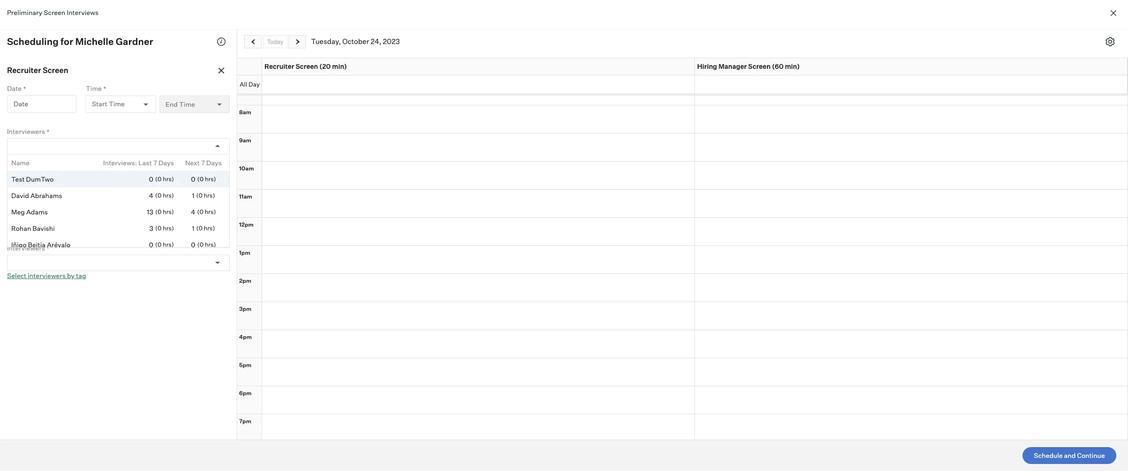 Task type: describe. For each thing, give the bounding box(es) containing it.
1 for 4
[[192, 192, 194, 200]]

2 min) from the left
[[785, 62, 800, 70]]

michelle
[[75, 36, 114, 47]]

david abrahams
[[11, 192, 62, 200]]

test dumtwo
[[11, 175, 54, 183]]

9am
[[239, 137, 251, 144]]

by for screen
[[67, 155, 75, 163]]

2 7 from the left
[[201, 159, 205, 167]]

12pm
[[239, 221, 254, 228]]

1 horizontal spatial time
[[109, 100, 125, 108]]

interviews: last 7 days
[[103, 159, 174, 167]]

david
[[11, 192, 29, 200]]

scheduling for michelle gardner
[[7, 36, 153, 47]]

start
[[92, 100, 107, 108]]

hrs) inside 3 (0 hrs)
[[163, 225, 174, 232]]

rohan
[[11, 225, 31, 233]]

(0 inside 13 (0 hrs)
[[155, 208, 162, 216]]

interviewers for manager
[[28, 272, 66, 280]]

1pm
[[239, 249, 250, 256]]

select interviewers by tag link for screen
[[7, 155, 86, 163]]

1 7 from the left
[[153, 159, 157, 167]]

day
[[249, 81, 260, 88]]

schedule and continue button
[[1023, 448, 1117, 465]]

today button
[[263, 35, 288, 48]]

interviewers for hiring
[[7, 244, 45, 252]]

(20
[[319, 62, 331, 70]]

7pm
[[239, 418, 251, 425]]

beitia
[[28, 241, 46, 249]]

tag for recruiter screen
[[76, 155, 86, 163]]

abrahams
[[30, 192, 62, 200]]

recruiter screen
[[7, 66, 68, 75]]

0 horizontal spatial 4
[[149, 192, 153, 200]]

1 (0 hrs) for 4
[[192, 192, 215, 200]]

recruiter for recruiter screen (20 min)
[[265, 62, 294, 70]]

meg adams
[[11, 208, 48, 216]]

interviews
[[67, 8, 99, 16]]

continue
[[1077, 452, 1105, 460]]

tuesday,
[[311, 37, 341, 46]]

hiring for hiring manager screen (60 min)
[[697, 62, 717, 70]]

dumtwo
[[26, 175, 54, 183]]

select interviewers by tag for screen
[[7, 155, 86, 163]]

1 days from the left
[[159, 159, 174, 167]]

select for hiring manager screen
[[7, 272, 26, 280]]

recruiter for recruiter screen
[[7, 66, 41, 75]]

interviews:
[[103, 159, 137, 167]]

next
[[185, 159, 200, 167]]

scheduling
[[7, 36, 59, 47]]

screen right "abrahams"
[[65, 183, 91, 192]]

schedule and continue
[[1034, 452, 1105, 460]]

1 horizontal spatial 4
[[191, 208, 195, 216]]

today
[[267, 38, 284, 45]]

select for recruiter screen
[[7, 155, 26, 163]]

remove interview image for hiring manager screen
[[217, 183, 226, 192]]

3
[[149, 225, 153, 233]]

right single arrow image
[[294, 39, 301, 45]]

tag for hiring manager screen
[[76, 272, 86, 280]]

3 (0 hrs)
[[149, 225, 174, 233]]

by for manager
[[67, 272, 75, 280]]

3pm
[[239, 306, 252, 313]]

all day
[[240, 81, 260, 88]]

select interviewers by tag link for manager
[[7, 272, 86, 280]]

11am
[[239, 193, 252, 200]]



Task type: locate. For each thing, give the bounding box(es) containing it.
interviewers
[[28, 155, 66, 163], [28, 272, 66, 280]]

interviewers
[[7, 127, 45, 135], [7, 244, 45, 252]]

10am
[[239, 165, 254, 172]]

recruiter down the scheduling
[[7, 66, 41, 75]]

preliminary screen interviews
[[7, 8, 99, 16]]

1 (0 hrs) for 3
[[192, 225, 215, 233]]

0 horizontal spatial recruiter
[[7, 66, 41, 75]]

0 horizontal spatial 4 (0 hrs)
[[149, 192, 174, 200]]

1 (0 hrs) down next 7 days
[[192, 192, 215, 200]]

hiring manager screen
[[7, 183, 91, 192]]

and
[[1064, 452, 1076, 460]]

select interviewers by tag up the dumtwo
[[7, 155, 86, 163]]

name
[[11, 159, 29, 167]]

1 1 (0 hrs) from the top
[[192, 192, 215, 200]]

min) right (20
[[332, 62, 347, 70]]

0 (0 hrs)
[[149, 175, 174, 183], [191, 175, 216, 183], [149, 241, 174, 249], [191, 241, 216, 249]]

1 vertical spatial select
[[7, 272, 26, 280]]

2 select interviewers by tag from the top
[[7, 272, 86, 280]]

select
[[7, 155, 26, 163], [7, 272, 26, 280]]

screen
[[44, 8, 65, 16], [296, 62, 318, 70], [748, 62, 771, 70], [43, 66, 68, 75], [65, 183, 91, 192]]

4 up 13
[[149, 192, 153, 200]]

0 vertical spatial manager
[[719, 62, 747, 70]]

0 vertical spatial select
[[7, 155, 26, 163]]

1 for 3
[[192, 225, 194, 233]]

2023
[[383, 37, 400, 46]]

1 right 3 (0 hrs) on the left
[[192, 225, 194, 233]]

tuesday, october 24, 2023
[[311, 37, 400, 46]]

days
[[159, 159, 174, 167], [206, 159, 222, 167]]

test
[[11, 175, 25, 183]]

8am
[[239, 109, 251, 116]]

remove interview image for recruiter screen
[[217, 66, 226, 76]]

recruiter
[[265, 62, 294, 70], [7, 66, 41, 75]]

1 vertical spatial 4 (0 hrs)
[[191, 208, 216, 216]]

all
[[240, 81, 247, 88]]

2 by from the top
[[67, 272, 75, 280]]

0 horizontal spatial hiring
[[7, 183, 30, 192]]

1 (0 hrs)
[[192, 192, 215, 200], [192, 225, 215, 233]]

by
[[67, 155, 75, 163], [67, 272, 75, 280]]

0 vertical spatial remove interview image
[[217, 66, 226, 76]]

1 vertical spatial time
[[109, 100, 125, 108]]

hiring manager screen (60 min)
[[697, 62, 800, 70]]

row group
[[8, 155, 229, 472]]

13 (0 hrs)
[[147, 208, 174, 216]]

settings image
[[1106, 37, 1115, 46]]

1 down next
[[192, 192, 194, 200]]

screen for recruiter screen (20 min)
[[296, 62, 318, 70]]

october
[[342, 37, 369, 46]]

min)
[[332, 62, 347, 70], [785, 62, 800, 70]]

1 horizontal spatial manager
[[719, 62, 747, 70]]

start time
[[92, 100, 125, 108]]

(0
[[155, 175, 162, 183], [197, 175, 204, 183], [155, 192, 162, 199], [196, 192, 203, 199], [155, 208, 162, 216], [197, 208, 204, 216], [155, 225, 162, 232], [196, 225, 203, 232], [155, 241, 162, 248], [197, 241, 204, 248]]

1 horizontal spatial 7
[[201, 159, 205, 167]]

arévalo
[[47, 241, 70, 249]]

4pm
[[239, 334, 252, 341]]

manager
[[719, 62, 747, 70], [31, 183, 64, 192]]

1 interviewers from the top
[[28, 155, 66, 163]]

1 vertical spatial interviewers
[[28, 272, 66, 280]]

0 vertical spatial interviewers
[[28, 155, 66, 163]]

0 horizontal spatial 7
[[153, 159, 157, 167]]

recruiter screen (20 min)
[[265, 62, 347, 70]]

1 vertical spatial manager
[[31, 183, 64, 192]]

time right start
[[109, 100, 125, 108]]

manager for hiring manager screen
[[31, 183, 64, 192]]

2 interviewers from the top
[[28, 272, 66, 280]]

4
[[149, 192, 153, 200], [191, 208, 195, 216]]

by down arévalo
[[67, 272, 75, 280]]

1 interviewers from the top
[[7, 127, 45, 135]]

1 vertical spatial hiring
[[7, 183, 30, 192]]

remove interview image down next 7 days
[[217, 183, 226, 192]]

0 vertical spatial 4 (0 hrs)
[[149, 192, 174, 200]]

interviewers up the dumtwo
[[28, 155, 66, 163]]

adams
[[26, 208, 48, 216]]

1 horizontal spatial 4 (0 hrs)
[[191, 208, 216, 216]]

0 vertical spatial hiring
[[697, 62, 717, 70]]

1 vertical spatial interviewers
[[7, 244, 45, 252]]

iñigo beitia arévalo
[[11, 241, 70, 249]]

1 vertical spatial select interviewers by tag
[[7, 272, 86, 280]]

days right last on the top
[[159, 159, 174, 167]]

1 (0 hrs) right 3 (0 hrs) on the left
[[192, 225, 215, 233]]

1 vertical spatial 4
[[191, 208, 195, 216]]

7
[[153, 159, 157, 167], [201, 159, 205, 167]]

2 tag from the top
[[76, 272, 86, 280]]

0 vertical spatial interviewers
[[7, 127, 45, 135]]

select interviewers by tag down iñigo beitia arévalo
[[7, 272, 86, 280]]

iñigo
[[11, 241, 27, 249]]

tag
[[76, 155, 86, 163], [76, 272, 86, 280]]

2 remove interview image from the top
[[217, 183, 226, 192]]

meg
[[11, 208, 25, 216]]

2 1 (0 hrs) from the top
[[192, 225, 215, 233]]

interviewers down rohan
[[7, 244, 45, 252]]

2pm
[[239, 277, 251, 284]]

screen left (60
[[748, 62, 771, 70]]

interviewers down iñigo beitia arévalo
[[28, 272, 66, 280]]

screen for recruiter screen
[[43, 66, 68, 75]]

2 days from the left
[[206, 159, 222, 167]]

0 horizontal spatial manager
[[31, 183, 64, 192]]

7 right last on the top
[[153, 159, 157, 167]]

0 horizontal spatial time
[[86, 84, 102, 92]]

left single arrow image
[[250, 39, 257, 45]]

1 vertical spatial remove interview image
[[217, 183, 226, 192]]

1 horizontal spatial recruiter
[[265, 62, 294, 70]]

1 select from the top
[[7, 155, 26, 163]]

1 horizontal spatial min)
[[785, 62, 800, 70]]

row group containing name
[[8, 155, 229, 472]]

4 (0 hrs) up 13 (0 hrs)
[[149, 192, 174, 200]]

1 select interviewers by tag link from the top
[[7, 155, 86, 163]]

hrs) inside 13 (0 hrs)
[[163, 208, 174, 216]]

select interviewers by tag for manager
[[7, 272, 86, 280]]

hiring for hiring manager screen
[[7, 183, 30, 192]]

13
[[147, 208, 153, 216]]

2 select from the top
[[7, 272, 26, 280]]

0 vertical spatial select interviewers by tag
[[7, 155, 86, 163]]

0 vertical spatial 1
[[192, 192, 194, 200]]

2 1 from the top
[[192, 225, 194, 233]]

1 1 from the top
[[192, 192, 194, 200]]

gardner
[[116, 36, 153, 47]]

1 horizontal spatial days
[[206, 159, 222, 167]]

interviewers up name
[[7, 127, 45, 135]]

0 vertical spatial 4
[[149, 192, 153, 200]]

(0 inside 3 (0 hrs)
[[155, 225, 162, 232]]

1 horizontal spatial hiring
[[697, 62, 717, 70]]

hiring
[[697, 62, 717, 70], [7, 183, 30, 192]]

candidate details image
[[217, 37, 226, 46]]

2 select interviewers by tag link from the top
[[7, 272, 86, 280]]

screen left (20
[[296, 62, 318, 70]]

interviewers for screen
[[28, 155, 66, 163]]

recruiter down the 'today' 'button'
[[265, 62, 294, 70]]

0 horizontal spatial min)
[[332, 62, 347, 70]]

screen left interviews
[[44, 8, 65, 16]]

0 vertical spatial by
[[67, 155, 75, 163]]

1 vertical spatial 1 (0 hrs)
[[192, 225, 215, 233]]

time
[[86, 84, 102, 92], [109, 100, 125, 108]]

time up start
[[86, 84, 102, 92]]

select interviewers by tag link down iñigo beitia arévalo
[[7, 272, 86, 280]]

4 right 13 (0 hrs)
[[191, 208, 195, 216]]

5pm
[[239, 362, 252, 369]]

screen down for
[[43, 66, 68, 75]]

close image
[[1108, 8, 1119, 19]]

remove interview image down "candidate details" icon
[[217, 66, 226, 76]]

select up test
[[7, 155, 26, 163]]

0 vertical spatial tag
[[76, 155, 86, 163]]

1 vertical spatial tag
[[76, 272, 86, 280]]

select interviewers by tag link up the dumtwo
[[7, 155, 86, 163]]

min) right (60
[[785, 62, 800, 70]]

1 tag from the top
[[76, 155, 86, 163]]

interviewers for recruiter
[[7, 127, 45, 135]]

6pm
[[239, 390, 252, 397]]

days right next
[[206, 159, 222, 167]]

manager for hiring manager screen (60 min)
[[719, 62, 747, 70]]

select down iñigo
[[7, 272, 26, 280]]

last
[[138, 159, 152, 167]]

2 interviewers from the top
[[7, 244, 45, 252]]

by up hiring manager screen
[[67, 155, 75, 163]]

date
[[7, 84, 22, 92], [14, 100, 28, 108], [7, 201, 22, 209], [14, 217, 28, 225]]

rohan bavishi
[[11, 225, 55, 233]]

0 vertical spatial 1 (0 hrs)
[[192, 192, 215, 200]]

1 by from the top
[[67, 155, 75, 163]]

next 7 days
[[185, 159, 222, 167]]

1 vertical spatial select interviewers by tag link
[[7, 272, 86, 280]]

hrs)
[[163, 175, 174, 183], [205, 175, 216, 183], [163, 192, 174, 199], [204, 192, 215, 199], [163, 208, 174, 216], [205, 208, 216, 216], [163, 225, 174, 232], [204, 225, 215, 232], [163, 241, 174, 248], [205, 241, 216, 248]]

select interviewers by tag
[[7, 155, 86, 163], [7, 272, 86, 280]]

0
[[149, 175, 153, 183], [191, 175, 195, 183], [149, 241, 153, 249], [191, 241, 195, 249]]

schedule
[[1034, 452, 1063, 460]]

4 (0 hrs)
[[149, 192, 174, 200], [191, 208, 216, 216]]

preliminary
[[7, 8, 42, 16]]

24,
[[371, 37, 381, 46]]

screen for preliminary screen interviews
[[44, 8, 65, 16]]

select interviewers by tag link
[[7, 155, 86, 163], [7, 272, 86, 280]]

1 remove interview image from the top
[[217, 66, 226, 76]]

for
[[61, 36, 73, 47]]

(60
[[772, 62, 784, 70]]

4 (0 hrs) right 13 (0 hrs)
[[191, 208, 216, 216]]

1
[[192, 192, 194, 200], [192, 225, 194, 233]]

1 vertical spatial by
[[67, 272, 75, 280]]

1 vertical spatial 1
[[192, 225, 194, 233]]

remove interview image
[[217, 66, 226, 76], [217, 183, 226, 192]]

bavishi
[[32, 225, 55, 233]]

1 min) from the left
[[332, 62, 347, 70]]

7 right next
[[201, 159, 205, 167]]

0 vertical spatial select interviewers by tag link
[[7, 155, 86, 163]]

0 vertical spatial time
[[86, 84, 102, 92]]

1 select interviewers by tag from the top
[[7, 155, 86, 163]]

0 horizontal spatial days
[[159, 159, 174, 167]]



Task type: vqa. For each thing, say whether or not it's contained in the screenshot.
Recruiter link
no



